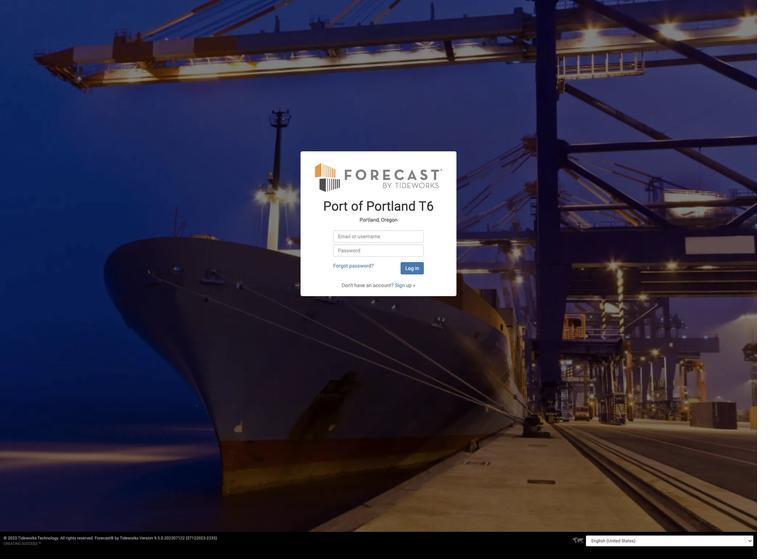 Task type: describe. For each thing, give the bounding box(es) containing it.
©
[[4, 537, 7, 541]]

forecast® by tideworks image
[[315, 162, 442, 192]]

version
[[140, 537, 153, 541]]

t6
[[419, 199, 434, 214]]

(07122023-
[[186, 537, 207, 541]]

portland
[[366, 199, 416, 214]]

forecast®
[[95, 537, 114, 541]]

portland,
[[360, 217, 380, 223]]

© 2023 tideworks technology. all rights reserved. forecast® by tideworks version 9.5.0.202307122 (07122023-2235) creating success ℠
[[4, 537, 217, 547]]

in
[[415, 266, 419, 271]]

2235)
[[207, 537, 217, 541]]

oregon
[[381, 217, 398, 223]]

1 tideworks from the left
[[18, 537, 37, 541]]

account?
[[373, 283, 394, 289]]

reserved.
[[77, 537, 94, 541]]

all
[[60, 537, 65, 541]]

don't
[[342, 283, 353, 289]]

have
[[354, 283, 365, 289]]

Password password field
[[333, 245, 424, 257]]

2023
[[8, 537, 17, 541]]

forgot
[[333, 263, 348, 269]]

an
[[366, 283, 372, 289]]

creating
[[4, 543, 21, 547]]

port
[[323, 199, 348, 214]]

rights
[[66, 537, 76, 541]]

password?
[[349, 263, 374, 269]]



Task type: vqa. For each thing, say whether or not it's contained in the screenshot.
©2023 Tideworks
no



Task type: locate. For each thing, give the bounding box(es) containing it.
log in button
[[401, 262, 424, 275]]

technology.
[[38, 537, 59, 541]]

of
[[351, 199, 363, 214]]

2 tideworks from the left
[[120, 537, 139, 541]]

0 horizontal spatial tideworks
[[18, 537, 37, 541]]

9.5.0.202307122
[[154, 537, 185, 541]]

℠
[[38, 543, 41, 547]]

tideworks right by
[[120, 537, 139, 541]]

up
[[406, 283, 412, 289]]

1 horizontal spatial tideworks
[[120, 537, 139, 541]]

by
[[115, 537, 119, 541]]

sign
[[395, 283, 405, 289]]

don't have an account? sign up »
[[342, 283, 415, 289]]

log
[[405, 266, 414, 271]]

Email or username text field
[[333, 230, 424, 243]]

forgot password? log in
[[333, 263, 419, 271]]

success
[[22, 543, 37, 547]]

tideworks
[[18, 537, 37, 541], [120, 537, 139, 541]]

sign up » link
[[395, 283, 415, 289]]

tideworks up success
[[18, 537, 37, 541]]

port of portland t6 portland, oregon
[[323, 199, 434, 223]]

»
[[413, 283, 415, 289]]

forgot password? link
[[333, 263, 374, 269]]



